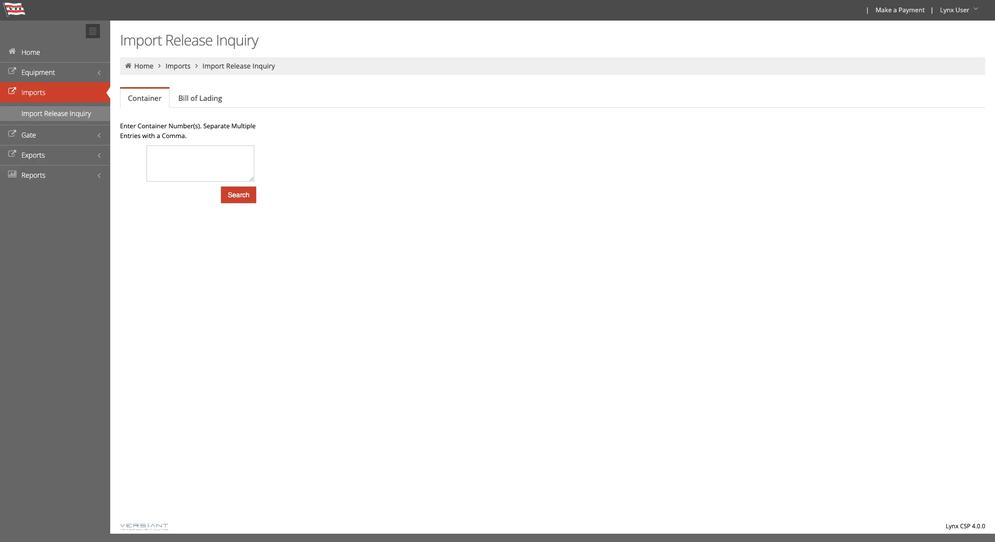 Task type: vqa. For each thing, say whether or not it's contained in the screenshot.
text field
yes



Task type: locate. For each thing, give the bounding box(es) containing it.
import up angle right image
[[120, 30, 162, 50]]

exports link
[[0, 145, 110, 165]]

1 | from the left
[[866, 5, 869, 14]]

0 horizontal spatial a
[[157, 131, 160, 140]]

release up angle right icon
[[165, 30, 213, 50]]

bar chart image
[[7, 171, 17, 178]]

2 external link image from the top
[[7, 88, 17, 95]]

0 horizontal spatial |
[[866, 5, 869, 14]]

container
[[128, 93, 162, 103], [138, 122, 167, 130]]

a right make
[[894, 5, 897, 14]]

import release inquiry for rightmost import release inquiry link
[[203, 61, 275, 71]]

0 vertical spatial import
[[120, 30, 162, 50]]

1 vertical spatial release
[[226, 61, 251, 71]]

home image left angle right image
[[124, 62, 133, 69]]

external link image down equipment link
[[7, 88, 17, 95]]

1 horizontal spatial import
[[120, 30, 162, 50]]

import release inquiry up gate link
[[22, 109, 91, 118]]

imports
[[165, 61, 191, 71], [21, 88, 45, 97]]

0 horizontal spatial import
[[22, 109, 42, 118]]

imports link right angle right image
[[165, 61, 191, 71]]

import release inquiry inside import release inquiry link
[[22, 109, 91, 118]]

external link image for imports
[[7, 88, 17, 95]]

home up equipment
[[21, 48, 40, 57]]

|
[[866, 5, 869, 14], [930, 5, 934, 14]]

1 vertical spatial import release inquiry
[[203, 61, 275, 71]]

external link image left gate
[[7, 131, 17, 138]]

| left make
[[866, 5, 869, 14]]

2 vertical spatial import
[[22, 109, 42, 118]]

exports
[[21, 150, 45, 160]]

home image up equipment link
[[7, 48, 17, 55]]

lynx
[[940, 5, 954, 14], [946, 522, 959, 531]]

1 horizontal spatial release
[[165, 30, 213, 50]]

import up gate
[[22, 109, 42, 118]]

release up gate link
[[44, 109, 68, 118]]

import release inquiry link
[[203, 61, 275, 71], [0, 106, 110, 121]]

release
[[165, 30, 213, 50], [226, 61, 251, 71], [44, 109, 68, 118]]

import release inquiry link right angle right icon
[[203, 61, 275, 71]]

home left angle right image
[[134, 61, 154, 71]]

imports right angle right image
[[165, 61, 191, 71]]

1 vertical spatial external link image
[[7, 88, 17, 95]]

external link image inside exports link
[[7, 151, 17, 158]]

2 vertical spatial import release inquiry
[[22, 109, 91, 118]]

0 vertical spatial home image
[[7, 48, 17, 55]]

import release inquiry right angle right icon
[[203, 61, 275, 71]]

import release inquiry link up gate link
[[0, 106, 110, 121]]

container up enter
[[128, 93, 162, 103]]

home image
[[7, 48, 17, 55], [124, 62, 133, 69]]

1 horizontal spatial home link
[[134, 61, 154, 71]]

csp
[[960, 522, 971, 531]]

1 horizontal spatial a
[[894, 5, 897, 14]]

a
[[894, 5, 897, 14], [157, 131, 160, 140]]

1 vertical spatial lynx
[[946, 522, 959, 531]]

1 vertical spatial external link image
[[7, 151, 17, 158]]

search
[[228, 191, 250, 199]]

| right payment
[[930, 5, 934, 14]]

angle right image
[[155, 62, 164, 69]]

1 vertical spatial container
[[138, 122, 167, 130]]

make a payment
[[876, 5, 925, 14]]

1 external link image from the top
[[7, 68, 17, 75]]

external link image
[[7, 131, 17, 138], [7, 151, 17, 158]]

inquiry
[[216, 30, 258, 50], [253, 61, 275, 71], [70, 109, 91, 118]]

1 horizontal spatial home
[[134, 61, 154, 71]]

2 | from the left
[[930, 5, 934, 14]]

external link image left equipment
[[7, 68, 17, 75]]

a right with
[[157, 131, 160, 140]]

0 vertical spatial external link image
[[7, 68, 17, 75]]

payment
[[899, 5, 925, 14]]

container link
[[120, 89, 169, 108]]

gate
[[21, 130, 36, 140]]

1 vertical spatial imports link
[[0, 82, 110, 102]]

home link left angle right image
[[134, 61, 154, 71]]

1 horizontal spatial import release inquiry link
[[203, 61, 275, 71]]

external link image for exports
[[7, 151, 17, 158]]

0 vertical spatial imports
[[165, 61, 191, 71]]

external link image inside equipment link
[[7, 68, 17, 75]]

1 external link image from the top
[[7, 131, 17, 138]]

lynx left csp
[[946, 522, 959, 531]]

1 vertical spatial a
[[157, 131, 160, 140]]

bill of lading link
[[170, 88, 230, 108]]

import
[[120, 30, 162, 50], [203, 61, 224, 71], [22, 109, 42, 118]]

2 horizontal spatial import
[[203, 61, 224, 71]]

home
[[21, 48, 40, 57], [134, 61, 154, 71]]

0 vertical spatial a
[[894, 5, 897, 14]]

external link image for gate
[[7, 131, 17, 138]]

release right angle right icon
[[226, 61, 251, 71]]

reports link
[[0, 165, 110, 185]]

0 vertical spatial lynx
[[940, 5, 954, 14]]

0 vertical spatial external link image
[[7, 131, 17, 138]]

search button
[[221, 187, 256, 203]]

external link image inside gate link
[[7, 131, 17, 138]]

1 horizontal spatial imports link
[[165, 61, 191, 71]]

multiple
[[231, 122, 256, 130]]

a inside 'make a payment' link
[[894, 5, 897, 14]]

external link image
[[7, 68, 17, 75], [7, 88, 17, 95]]

1 vertical spatial home image
[[124, 62, 133, 69]]

1 horizontal spatial imports
[[165, 61, 191, 71]]

0 vertical spatial import release inquiry link
[[203, 61, 275, 71]]

equipment
[[21, 68, 55, 77]]

import release inquiry
[[120, 30, 258, 50], [203, 61, 275, 71], [22, 109, 91, 118]]

angle down image
[[971, 5, 981, 12]]

lynx left user
[[940, 5, 954, 14]]

2 external link image from the top
[[7, 151, 17, 158]]

1 vertical spatial inquiry
[[253, 61, 275, 71]]

0 horizontal spatial home image
[[7, 48, 17, 55]]

lynx user link
[[936, 0, 984, 21]]

import right angle right icon
[[203, 61, 224, 71]]

None text field
[[147, 146, 254, 182]]

separate
[[203, 122, 230, 130]]

1 vertical spatial home
[[134, 61, 154, 71]]

external link image up bar chart icon
[[7, 151, 17, 158]]

0 vertical spatial release
[[165, 30, 213, 50]]

number(s).
[[169, 122, 202, 130]]

home link up equipment
[[0, 42, 110, 62]]

imports down equipment
[[21, 88, 45, 97]]

container up with
[[138, 122, 167, 130]]

imports link down equipment
[[0, 82, 110, 102]]

imports link
[[165, 61, 191, 71], [0, 82, 110, 102]]

0 horizontal spatial import release inquiry link
[[0, 106, 110, 121]]

0 horizontal spatial imports
[[21, 88, 45, 97]]

0 horizontal spatial release
[[44, 109, 68, 118]]

home link
[[0, 42, 110, 62], [134, 61, 154, 71]]

0 vertical spatial inquiry
[[216, 30, 258, 50]]

2 vertical spatial release
[[44, 109, 68, 118]]

1 horizontal spatial |
[[930, 5, 934, 14]]

1 vertical spatial imports
[[21, 88, 45, 97]]

2 horizontal spatial release
[[226, 61, 251, 71]]

make
[[876, 5, 892, 14]]

bill of lading
[[178, 93, 222, 103]]

import release inquiry up angle right icon
[[120, 30, 258, 50]]

0 horizontal spatial home
[[21, 48, 40, 57]]



Task type: describe. For each thing, give the bounding box(es) containing it.
reports
[[21, 171, 46, 180]]

lading
[[199, 93, 222, 103]]

bill
[[178, 93, 189, 103]]

lynx for lynx csp 4.0.0
[[946, 522, 959, 531]]

of
[[191, 93, 197, 103]]

1 vertical spatial import release inquiry link
[[0, 106, 110, 121]]

1 vertical spatial import
[[203, 61, 224, 71]]

0 vertical spatial container
[[128, 93, 162, 103]]

make a payment link
[[871, 0, 928, 21]]

0 vertical spatial imports link
[[165, 61, 191, 71]]

2 vertical spatial inquiry
[[70, 109, 91, 118]]

container inside the enter container number(s).  separate multiple entries with a comma.
[[138, 122, 167, 130]]

equipment link
[[0, 62, 110, 82]]

external link image for equipment
[[7, 68, 17, 75]]

a inside the enter container number(s).  separate multiple entries with a comma.
[[157, 131, 160, 140]]

0 horizontal spatial home link
[[0, 42, 110, 62]]

user
[[956, 5, 970, 14]]

1 horizontal spatial home image
[[124, 62, 133, 69]]

angle right image
[[192, 62, 201, 69]]

versiant image
[[120, 523, 168, 531]]

entries
[[120, 131, 141, 140]]

comma.
[[162, 131, 187, 140]]

enter
[[120, 122, 136, 130]]

4.0.0
[[972, 522, 985, 531]]

0 vertical spatial home
[[21, 48, 40, 57]]

with
[[142, 131, 155, 140]]

lynx csp 4.0.0
[[946, 522, 985, 531]]

import release inquiry for bottommost import release inquiry link
[[22, 109, 91, 118]]

enter container number(s).  separate multiple entries with a comma.
[[120, 122, 256, 140]]

lynx for lynx user
[[940, 5, 954, 14]]

0 horizontal spatial imports link
[[0, 82, 110, 102]]

lynx user
[[940, 5, 970, 14]]

0 vertical spatial import release inquiry
[[120, 30, 258, 50]]

gate link
[[0, 125, 110, 145]]



